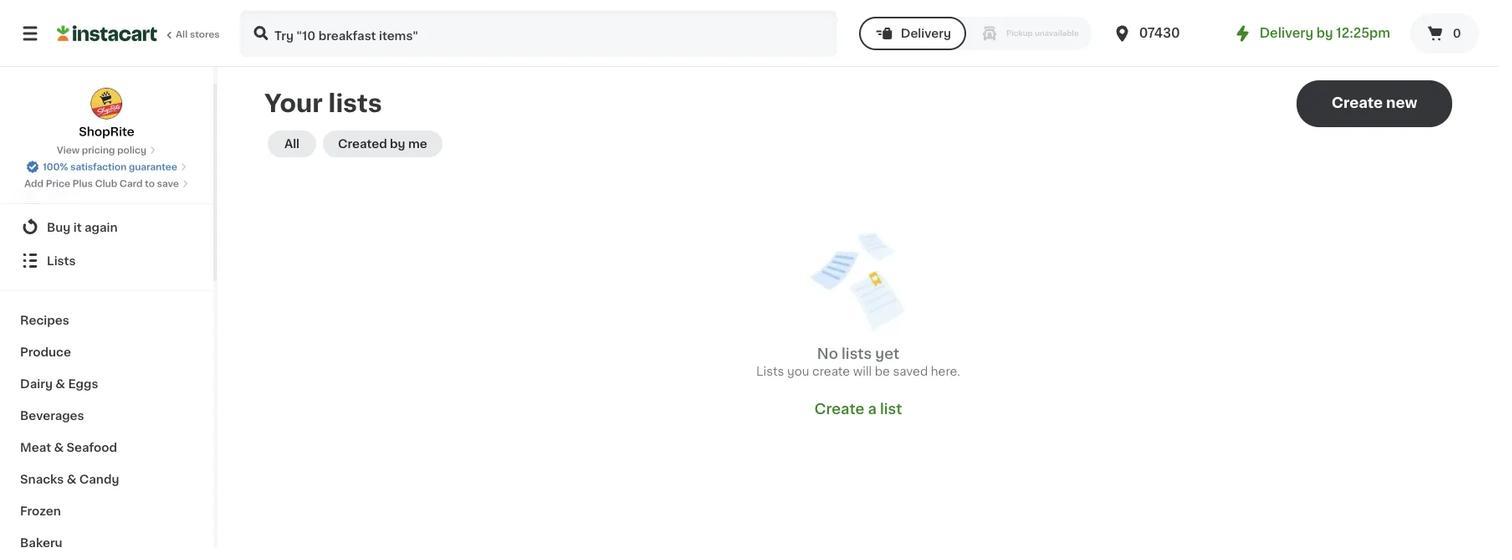 Task type: locate. For each thing, give the bounding box(es) containing it.
beverages
[[20, 409, 84, 421]]

delivery inside button
[[901, 28, 951, 39]]

1 vertical spatial lists
[[757, 366, 784, 377]]

0 horizontal spatial lists
[[47, 254, 76, 266]]

add
[[24, 179, 44, 188]]

delivery
[[1260, 27, 1314, 39], [901, 28, 951, 39]]

by inside button
[[390, 138, 406, 150]]

candy
[[79, 473, 119, 484]]

0 vertical spatial by
[[1317, 27, 1333, 39]]

1 horizontal spatial by
[[1317, 27, 1333, 39]]

all
[[176, 30, 188, 39], [284, 138, 300, 150]]

all inside button
[[284, 138, 300, 150]]

& left eggs
[[55, 377, 65, 389]]

frozen
[[20, 505, 61, 516]]

create left a
[[815, 402, 865, 416]]

all for all
[[284, 138, 300, 150]]

create new
[[1332, 96, 1418, 110]]

delivery by 12:25pm
[[1260, 27, 1391, 39]]

delivery for delivery
[[901, 28, 951, 39]]

None search field
[[239, 10, 837, 57]]

1 vertical spatial create
[[815, 402, 865, 416]]

all button
[[268, 131, 316, 157]]

100% satisfaction guarantee button
[[26, 157, 187, 174]]

lists left the you
[[757, 366, 784, 377]]

meat & seafood
[[20, 441, 117, 453]]

&
[[55, 377, 65, 389], [54, 441, 64, 453], [67, 473, 76, 484]]

lists for your
[[329, 92, 382, 115]]

07430 button
[[1113, 10, 1213, 57]]

created by me
[[338, 138, 427, 150]]

07430
[[1139, 27, 1180, 39]]

1 horizontal spatial all
[[284, 138, 300, 150]]

lists
[[47, 254, 76, 266], [757, 366, 784, 377]]

create a list link
[[815, 400, 902, 418]]

recipes link
[[10, 304, 203, 336]]

12:25pm
[[1336, 27, 1391, 39]]

1 vertical spatial all
[[284, 138, 300, 150]]

& left candy
[[67, 473, 76, 484]]

no
[[817, 347, 838, 361]]

stores
[[190, 30, 220, 39]]

lists
[[329, 92, 382, 115], [842, 347, 872, 361]]

& inside the meat & seafood link
[[54, 441, 64, 453]]

snacks
[[20, 473, 64, 484]]

Search field
[[241, 12, 836, 55]]

dairy
[[20, 377, 53, 389]]

all left the 'stores'
[[176, 30, 188, 39]]

lists up will
[[842, 347, 872, 361]]

club
[[95, 179, 117, 188]]

recipes
[[20, 314, 69, 325]]

& for meat
[[54, 441, 64, 453]]

1 vertical spatial &
[[54, 441, 64, 453]]

1 horizontal spatial create
[[1332, 96, 1383, 110]]

lists inside no lists yet lists you create will be saved here.
[[842, 347, 872, 361]]

created
[[338, 138, 387, 150]]

all stores
[[176, 30, 220, 39]]

view
[[57, 146, 80, 155]]

0 vertical spatial all
[[176, 30, 188, 39]]

price
[[46, 179, 70, 188]]

by left the me
[[390, 138, 406, 150]]

0 horizontal spatial delivery
[[901, 28, 951, 39]]

shop
[[47, 187, 78, 199]]

by
[[1317, 27, 1333, 39], [390, 138, 406, 150]]

0 vertical spatial &
[[55, 377, 65, 389]]

all down your
[[284, 138, 300, 150]]

lists up created
[[329, 92, 382, 115]]

0 horizontal spatial all
[[176, 30, 188, 39]]

0 vertical spatial lists
[[329, 92, 382, 115]]

produce link
[[10, 336, 203, 367]]

your lists
[[264, 92, 382, 115]]

by for delivery
[[1317, 27, 1333, 39]]

add price plus club card to save
[[24, 179, 179, 188]]

2 vertical spatial &
[[67, 473, 76, 484]]

0
[[1453, 28, 1461, 39]]

1 horizontal spatial lists
[[757, 366, 784, 377]]

again
[[85, 221, 118, 233]]

0 horizontal spatial by
[[390, 138, 406, 150]]

lists down buy
[[47, 254, 76, 266]]

lists inside no lists yet lists you create will be saved here.
[[757, 366, 784, 377]]

0 vertical spatial lists
[[47, 254, 76, 266]]

1 horizontal spatial lists
[[842, 347, 872, 361]]

instacart logo image
[[57, 23, 157, 44]]

by left 12:25pm
[[1317, 27, 1333, 39]]

create
[[1332, 96, 1383, 110], [815, 402, 865, 416]]

0 button
[[1411, 13, 1479, 54]]

snacks & candy
[[20, 473, 119, 484]]

create left new
[[1332, 96, 1383, 110]]

0 horizontal spatial create
[[815, 402, 865, 416]]

pricing
[[82, 146, 115, 155]]

& inside dairy & eggs 'link'
[[55, 377, 65, 389]]

shop link
[[10, 177, 203, 210]]

create for create a list
[[815, 402, 865, 416]]

produce
[[20, 346, 71, 357]]

saved
[[893, 366, 928, 377]]

0 horizontal spatial lists
[[329, 92, 382, 115]]

1 vertical spatial lists
[[842, 347, 872, 361]]

lists link
[[10, 243, 203, 277]]

create inside "link"
[[815, 402, 865, 416]]

1 horizontal spatial delivery
[[1260, 27, 1314, 39]]

all for all stores
[[176, 30, 188, 39]]

create inside button
[[1332, 96, 1383, 110]]

service type group
[[859, 17, 1093, 50]]

1 vertical spatial by
[[390, 138, 406, 150]]

delivery button
[[859, 17, 966, 50]]

0 vertical spatial create
[[1332, 96, 1383, 110]]

no lists yet lists you create will be saved here.
[[757, 347, 960, 377]]

it
[[73, 221, 82, 233]]

plus
[[73, 179, 93, 188]]

& inside snacks & candy link
[[67, 473, 76, 484]]

& right meat
[[54, 441, 64, 453]]



Task type: vqa. For each thing, say whether or not it's contained in the screenshot.
the top Natural
no



Task type: describe. For each thing, give the bounding box(es) containing it.
all stores link
[[57, 10, 221, 57]]

lists for no
[[842, 347, 872, 361]]

& for dairy
[[55, 377, 65, 389]]

buy it again
[[47, 221, 118, 233]]

yet
[[876, 347, 900, 361]]

you
[[787, 366, 810, 377]]

dairy & eggs link
[[10, 367, 203, 399]]

snacks & candy link
[[10, 463, 203, 495]]

meat & seafood link
[[10, 431, 203, 463]]

view pricing policy
[[57, 146, 147, 155]]

create
[[813, 366, 850, 377]]

eggs
[[68, 377, 98, 389]]

create for create new
[[1332, 96, 1383, 110]]

to
[[145, 179, 155, 188]]

guarantee
[[129, 162, 177, 172]]

me
[[408, 138, 427, 150]]

frozen link
[[10, 495, 203, 526]]

beverages link
[[10, 399, 203, 431]]

created by me button
[[323, 131, 442, 157]]

here.
[[931, 366, 960, 377]]

be
[[875, 366, 890, 377]]

a
[[868, 402, 877, 416]]

view pricing policy link
[[57, 144, 157, 157]]

policy
[[117, 146, 147, 155]]

delivery by 12:25pm link
[[1233, 23, 1391, 44]]

100% satisfaction guarantee
[[43, 162, 177, 172]]

card
[[120, 179, 143, 188]]

dairy & eggs
[[20, 377, 98, 389]]

create new button
[[1297, 80, 1453, 127]]

shoprite logo image
[[90, 87, 123, 120]]

shoprite link
[[79, 87, 135, 140]]

delivery for delivery by 12:25pm
[[1260, 27, 1314, 39]]

seafood
[[67, 441, 117, 453]]

buy it again link
[[10, 210, 203, 243]]

by for created
[[390, 138, 406, 150]]

shoprite
[[79, 126, 135, 138]]

your
[[264, 92, 323, 115]]

create a list
[[815, 402, 902, 416]]

satisfaction
[[70, 162, 127, 172]]

100%
[[43, 162, 68, 172]]

& for snacks
[[67, 473, 76, 484]]

save
[[157, 179, 179, 188]]

will
[[853, 366, 872, 377]]

add price plus club card to save link
[[24, 177, 189, 190]]

buy
[[47, 221, 71, 233]]

new
[[1387, 96, 1418, 110]]

meat
[[20, 441, 51, 453]]

list
[[880, 402, 902, 416]]



